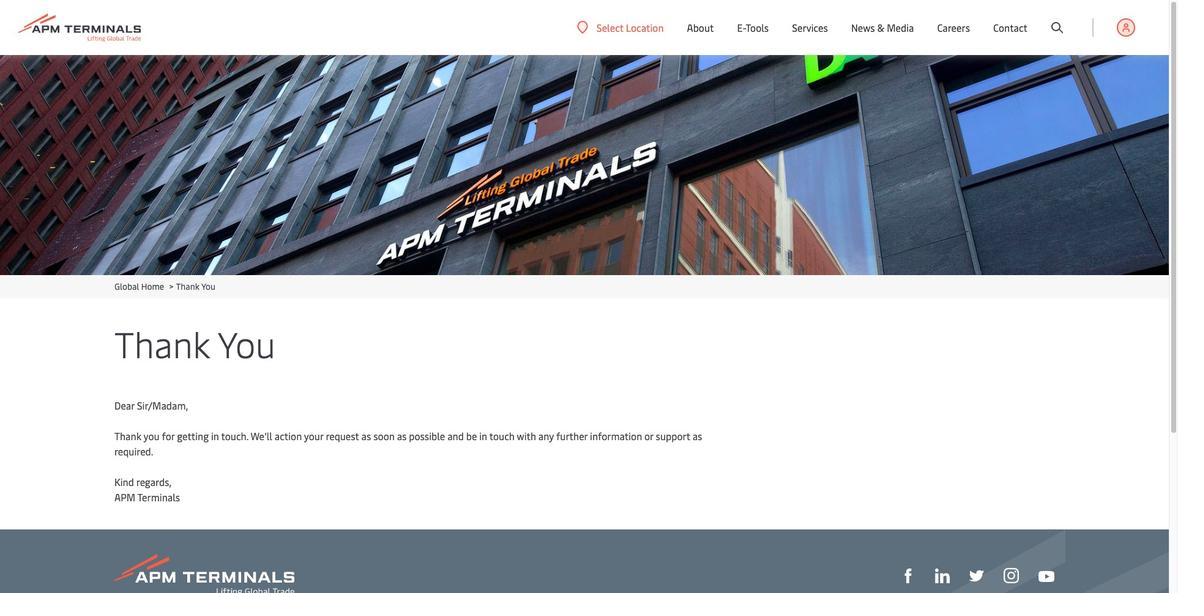 Task type: describe. For each thing, give the bounding box(es) containing it.
e-tools button
[[737, 0, 769, 55]]

you tube link
[[1039, 568, 1055, 584]]

home
[[141, 281, 164, 293]]

2 in from the left
[[479, 430, 487, 443]]

select location
[[597, 21, 664, 34]]

facebook image
[[901, 569, 916, 584]]

global
[[114, 281, 139, 293]]

regards,
[[136, 476, 172, 489]]

kind
[[114, 476, 134, 489]]

youtube image
[[1039, 572, 1055, 583]]

media
[[887, 21, 914, 34]]

dear sir/madam,
[[114, 399, 188, 413]]

e-tools
[[737, 21, 769, 34]]

sir/madam,
[[137, 399, 188, 413]]

thank you
[[114, 319, 276, 368]]

&
[[877, 21, 885, 34]]

request
[[326, 430, 359, 443]]

thank you for getting in touch. we'll action your request as soon as possible and be in touch with any further information or support as required.
[[114, 430, 702, 458]]

about
[[687, 21, 714, 34]]

or
[[645, 430, 654, 443]]

news & media button
[[851, 0, 914, 55]]

touch.
[[221, 430, 248, 443]]

select location button
[[577, 21, 664, 34]]

0 horizontal spatial you
[[201, 281, 215, 293]]

possible
[[409, 430, 445, 443]]

global home > thank you
[[114, 281, 215, 293]]

action
[[275, 430, 302, 443]]

services
[[792, 21, 828, 34]]

contact
[[993, 21, 1028, 34]]

soon
[[373, 430, 395, 443]]

careers button
[[937, 0, 970, 55]]

careers
[[937, 21, 970, 34]]

contact button
[[993, 0, 1028, 55]]

any
[[539, 430, 554, 443]]

your
[[304, 430, 323, 443]]

linkedin image
[[935, 569, 950, 584]]

global home link
[[114, 281, 164, 293]]



Task type: vqa. For each thing, say whether or not it's contained in the screenshot.
the instagram icon on the right of the page
yes



Task type: locate. For each thing, give the bounding box(es) containing it.
with
[[517, 430, 536, 443]]

apm terminals head office, the hague image
[[0, 55, 1169, 275]]

support
[[656, 430, 690, 443]]

dear
[[114, 399, 135, 413]]

instagram image
[[1004, 569, 1019, 584]]

1 horizontal spatial in
[[479, 430, 487, 443]]

news & media
[[851, 21, 914, 34]]

2 vertical spatial thank
[[114, 430, 141, 443]]

e-
[[737, 21, 746, 34]]

1 horizontal spatial as
[[397, 430, 407, 443]]

you
[[144, 430, 160, 443]]

apm
[[114, 491, 135, 504]]

linkedin__x28_alt_x29__3_ link
[[935, 568, 950, 584]]

thank
[[176, 281, 199, 293], [114, 319, 210, 368], [114, 430, 141, 443]]

tools
[[746, 21, 769, 34]]

touch
[[489, 430, 515, 443]]

0 vertical spatial you
[[201, 281, 215, 293]]

you
[[201, 281, 215, 293], [218, 319, 276, 368]]

about button
[[687, 0, 714, 55]]

1 in from the left
[[211, 430, 219, 443]]

information
[[590, 430, 642, 443]]

for
[[162, 430, 175, 443]]

thank for you
[[114, 319, 210, 368]]

thank inside thank you for getting in touch. we'll action your request as soon as possible and be in touch with any further information or support as required.
[[114, 430, 141, 443]]

0 horizontal spatial as
[[361, 430, 371, 443]]

terminals
[[137, 491, 180, 504]]

select
[[597, 21, 624, 34]]

thank right the >
[[176, 281, 199, 293]]

thank for you
[[114, 430, 141, 443]]

1 vertical spatial thank
[[114, 319, 210, 368]]

in right be
[[479, 430, 487, 443]]

1 vertical spatial you
[[218, 319, 276, 368]]

0 vertical spatial thank
[[176, 281, 199, 293]]

shape link
[[901, 568, 916, 584]]

2 horizontal spatial as
[[693, 430, 702, 443]]

location
[[626, 21, 664, 34]]

news
[[851, 21, 875, 34]]

required.
[[114, 445, 153, 458]]

and
[[447, 430, 464, 443]]

apmt footer logo image
[[114, 555, 294, 594]]

as
[[361, 430, 371, 443], [397, 430, 407, 443], [693, 430, 702, 443]]

thank down global home > thank you
[[114, 319, 210, 368]]

be
[[466, 430, 477, 443]]

twitter image
[[969, 569, 984, 584]]

2 as from the left
[[397, 430, 407, 443]]

>
[[169, 281, 174, 293]]

0 horizontal spatial in
[[211, 430, 219, 443]]

as left soon
[[361, 430, 371, 443]]

as right soon
[[397, 430, 407, 443]]

getting
[[177, 430, 209, 443]]

in left touch.
[[211, 430, 219, 443]]

kind regards, apm terminals
[[114, 476, 180, 504]]

we'll
[[251, 430, 272, 443]]

further
[[556, 430, 588, 443]]

in
[[211, 430, 219, 443], [479, 430, 487, 443]]

1 horizontal spatial you
[[218, 319, 276, 368]]

thank up required.
[[114, 430, 141, 443]]

3 as from the left
[[693, 430, 702, 443]]

instagram link
[[1004, 568, 1019, 584]]

as right support
[[693, 430, 702, 443]]

1 as from the left
[[361, 430, 371, 443]]

fill 44 link
[[969, 568, 984, 584]]

services button
[[792, 0, 828, 55]]



